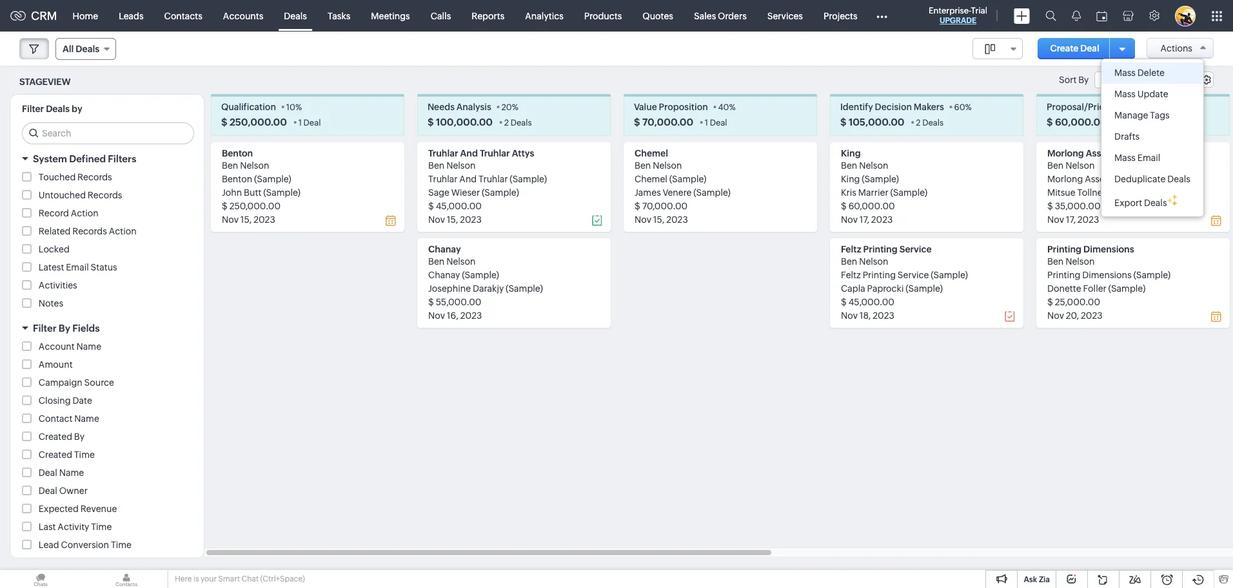 Task type: describe. For each thing, give the bounding box(es) containing it.
create deal
[[1051, 43, 1100, 54]]

deals down 'mass email' link
[[1168, 174, 1191, 184]]

system
[[33, 154, 67, 165]]

deal inside button
[[1081, 43, 1100, 54]]

create
[[1051, 43, 1079, 54]]

2023 inside morlong associates ben nelson morlong associates (sample) mitsue tollner (sample) $ 35,000.00 nov 17, 2023
[[1078, 215, 1100, 225]]

truhlar up the sage
[[428, 174, 458, 185]]

benton ben nelson benton (sample) john butt (sample) $ 250,000.00 nov 15, 2023
[[222, 149, 301, 225]]

record action
[[39, 209, 98, 219]]

deals inside field
[[76, 44, 99, 54]]

$ inside truhlar and truhlar attys ben nelson truhlar and truhlar (sample) sage wieser (sample) $ 45,000.00 nov 15, 2023
[[428, 201, 434, 212]]

70,000.00 inside 'chemel ben nelson chemel (sample) james venere (sample) $ 70,000.00 nov 15, 2023'
[[642, 201, 688, 212]]

signals element
[[1064, 0, 1089, 32]]

truhlar down $ 100,000.00
[[428, 149, 458, 159]]

mass update link
[[1102, 84, 1204, 105]]

1 250,000.00 from the top
[[230, 117, 287, 128]]

size image
[[985, 43, 995, 55]]

2 for $ 100,000.00
[[504, 118, 509, 128]]

time for conversion
[[111, 541, 132, 551]]

chanay (sample) link
[[428, 270, 499, 281]]

filter by fields
[[33, 323, 100, 334]]

profile element
[[1168, 0, 1204, 31]]

expected revenue
[[39, 505, 117, 515]]

$ 70,000.00
[[634, 117, 694, 128]]

25,000.00
[[1055, 298, 1101, 308]]

mass for mass update
[[1115, 89, 1136, 99]]

10 %
[[286, 103, 302, 112]]

by for sort
[[1079, 75, 1089, 85]]

delete
[[1138, 68, 1165, 78]]

identify
[[841, 102, 873, 112]]

contacts
[[164, 11, 202, 21]]

0 horizontal spatial action
[[71, 209, 98, 219]]

by
[[72, 104, 82, 114]]

45,000.00 inside "feltz printing service ben nelson feltz printing service (sample) capla paprocki (sample) $ 45,000.00 nov 18, 2023"
[[849, 298, 895, 308]]

$ inside morlong associates ben nelson morlong associates (sample) mitsue tollner (sample) $ 35,000.00 nov 17, 2023
[[1048, 201, 1053, 212]]

17, inside king ben nelson king (sample) kris marrier (sample) $ 60,000.00 nov 17, 2023
[[860, 215, 870, 225]]

(sample) up josephine darakjy (sample) link
[[462, 270, 499, 281]]

(sample) down 'mass email' link
[[1132, 174, 1169, 185]]

2 deals for 100,000.00
[[504, 118, 532, 128]]

17, inside morlong associates ben nelson morlong associates (sample) mitsue tollner (sample) $ 35,000.00 nov 17, 2023
[[1066, 215, 1076, 225]]

2023 inside chanay ben nelson chanay (sample) josephine darakjy (sample) $ 55,000.00 nov 16, 2023
[[460, 311, 482, 321]]

nov inside king ben nelson king (sample) kris marrier (sample) $ 60,000.00 nov 17, 2023
[[841, 215, 858, 225]]

king link
[[841, 149, 861, 159]]

(sample) down truhlar and truhlar (sample) link
[[482, 188, 519, 198]]

benton (sample) link
[[222, 174, 291, 185]]

paprocki
[[867, 284, 904, 294]]

deals up drafts
[[1125, 118, 1147, 128]]

ben inside truhlar and truhlar attys ben nelson truhlar and truhlar (sample) sage wieser (sample) $ 45,000.00 nov 15, 2023
[[428, 161, 445, 171]]

manage tags
[[1115, 110, 1170, 121]]

locked
[[39, 245, 70, 255]]

mass email link
[[1102, 148, 1204, 169]]

$ down qualification
[[221, 117, 227, 128]]

marrier
[[858, 188, 889, 198]]

mass update
[[1115, 89, 1169, 99]]

nov inside chanay ben nelson chanay (sample) josephine darakjy (sample) $ 55,000.00 nov 16, 2023
[[428, 311, 445, 321]]

nelson inside "feltz printing service ben nelson feltz printing service (sample) capla paprocki (sample) $ 45,000.00 nov 18, 2023"
[[859, 257, 889, 267]]

products
[[584, 11, 622, 21]]

accounts
[[223, 11, 263, 21]]

$ 105,000.00
[[841, 117, 905, 128]]

deals left by
[[46, 104, 70, 114]]

250,000.00 inside benton ben nelson benton (sample) john butt (sample) $ 250,000.00 nov 15, 2023
[[229, 201, 281, 212]]

chat
[[242, 575, 259, 584]]

here
[[175, 575, 192, 584]]

2 deals for 105,000.00
[[916, 118, 944, 128]]

nelson inside 'chemel ben nelson chemel (sample) james venere (sample) $ 70,000.00 nov 15, 2023'
[[653, 161, 682, 171]]

kris marrier (sample) link
[[841, 188, 928, 198]]

nelson inside benton ben nelson benton (sample) john butt (sample) $ 250,000.00 nov 15, 2023
[[240, 161, 269, 171]]

deals left tasks
[[284, 11, 307, 21]]

ben inside king ben nelson king (sample) kris marrier (sample) $ 60,000.00 nov 17, 2023
[[841, 161, 858, 171]]

manage
[[1115, 110, 1149, 121]]

reports link
[[461, 0, 515, 31]]

deal right $ 250,000.00
[[304, 118, 321, 128]]

1 for 250,000.00
[[298, 118, 302, 128]]

1 deal for $ 70,000.00
[[705, 118, 727, 128]]

% for $ 100,000.00
[[512, 103, 519, 112]]

0 vertical spatial service
[[900, 245, 932, 255]]

king (sample) link
[[841, 174, 899, 185]]

export deals
[[1115, 198, 1167, 208]]

is
[[193, 575, 199, 584]]

chemel (sample) link
[[635, 174, 707, 185]]

nelson inside printing dimensions ben nelson printing dimensions (sample) donette foller (sample) $ 25,000.00 nov 20, 2023
[[1066, 257, 1095, 267]]

100,000.00
[[436, 117, 493, 128]]

sales
[[694, 11, 716, 21]]

45,000.00 inside truhlar and truhlar attys ben nelson truhlar and truhlar (sample) sage wieser (sample) $ 45,000.00 nov 15, 2023
[[436, 201, 482, 212]]

account name
[[39, 342, 101, 352]]

source
[[84, 378, 114, 389]]

printing dimensions (sample) link
[[1048, 270, 1171, 281]]

$ inside "feltz printing service ben nelson feltz printing service (sample) capla paprocki (sample) $ 45,000.00 nov 18, 2023"
[[841, 298, 847, 308]]

latest email status
[[39, 263, 117, 273]]

(sample) right the venere
[[694, 188, 731, 198]]

ben inside chanay ben nelson chanay (sample) josephine darakjy (sample) $ 55,000.00 nov 16, 2023
[[428, 257, 445, 267]]

tasks link
[[317, 0, 361, 31]]

10
[[286, 103, 295, 112]]

morlong associates (sample) link
[[1048, 174, 1169, 185]]

needs
[[428, 102, 455, 112]]

55,000.00
[[436, 298, 482, 308]]

filter for filter by fields
[[33, 323, 56, 334]]

trial
[[971, 6, 988, 15]]

deals link
[[274, 0, 317, 31]]

$ 60,000.00
[[1047, 117, 1107, 128]]

mass delete
[[1115, 68, 1165, 78]]

1 vertical spatial associates
[[1085, 174, 1130, 185]]

morlong associates ben nelson morlong associates (sample) mitsue tollner (sample) $ 35,000.00 nov 17, 2023
[[1048, 149, 1169, 225]]

ben inside 'chemel ben nelson chemel (sample) james venere (sample) $ 70,000.00 nov 15, 2023'
[[635, 161, 651, 171]]

contacts image
[[86, 571, 167, 589]]

deal name
[[39, 469, 84, 479]]

deduplicate deals
[[1115, 174, 1191, 184]]

attys
[[512, 149, 534, 159]]

manage tags link
[[1102, 105, 1204, 126]]

60 %
[[954, 103, 972, 112]]

sales orders
[[694, 11, 747, 21]]

analytics link
[[515, 0, 574, 31]]

untouched
[[39, 190, 86, 201]]

(sample) down printing dimensions (sample) link at top right
[[1109, 284, 1146, 294]]

nov inside "feltz printing service ben nelson feltz printing service (sample) capla paprocki (sample) $ 45,000.00 nov 18, 2023"
[[841, 311, 858, 321]]

% for $ 70,000.00
[[729, 103, 736, 112]]

ben inside benton ben nelson benton (sample) john butt (sample) $ 250,000.00 nov 15, 2023
[[222, 161, 238, 171]]

crm
[[31, 9, 57, 23]]

(sample) up donette foller (sample) 'link'
[[1134, 270, 1171, 281]]

deal up expected
[[39, 487, 57, 497]]

qualification
[[221, 102, 276, 112]]

create menu image
[[1014, 8, 1030, 24]]

truhlar up the sage wieser (sample) link at the top left
[[479, 174, 508, 185]]

% for $ 105,000.00
[[965, 103, 972, 112]]

james venere (sample) link
[[635, 188, 731, 198]]

(sample) up james venere (sample) link at the top of page
[[669, 174, 707, 185]]

2 deals for 60,000.00
[[1119, 118, 1147, 128]]

sage wieser (sample) link
[[428, 188, 519, 198]]

0 vertical spatial dimensions
[[1084, 245, 1134, 255]]

deals down '20 %'
[[511, 118, 532, 128]]

venere
[[663, 188, 692, 198]]

1 chanay from the top
[[428, 245, 461, 255]]

calendar image
[[1097, 11, 1108, 21]]

$ inside benton ben nelson benton (sample) john butt (sample) $ 250,000.00 nov 15, 2023
[[222, 201, 228, 212]]

nelson inside morlong associates ben nelson morlong associates (sample) mitsue tollner (sample) $ 35,000.00 nov 17, 2023
[[1066, 161, 1095, 171]]

owner
[[59, 487, 88, 497]]

truhlar up truhlar and truhlar (sample) link
[[480, 149, 510, 159]]

16,
[[447, 311, 459, 321]]

(sample) up capla paprocki (sample) link
[[931, 270, 968, 281]]

mass delete link
[[1102, 63, 1204, 84]]

zia
[[1039, 576, 1050, 585]]

by for created
[[74, 432, 85, 443]]

analysis
[[457, 102, 491, 112]]

nov inside benton ben nelson benton (sample) john butt (sample) $ 250,000.00 nov 15, 2023
[[222, 215, 239, 225]]

email for latest
[[66, 263, 89, 273]]

closing
[[39, 396, 71, 407]]

15, for chemel ben nelson chemel (sample) james venere (sample) $ 70,000.00 nov 15, 2023
[[653, 215, 665, 225]]

records for untouched
[[88, 190, 122, 201]]

20
[[502, 103, 512, 112]]

2023 inside benton ben nelson benton (sample) john butt (sample) $ 250,000.00 nov 15, 2023
[[254, 215, 275, 225]]

deals down the deduplicate deals link
[[1144, 198, 1167, 208]]

2 chanay from the top
[[428, 270, 460, 281]]

update
[[1138, 89, 1169, 99]]

(sample) up kris marrier (sample) link
[[862, 174, 899, 185]]

nov inside morlong associates ben nelson morlong associates (sample) mitsue tollner (sample) $ 35,000.00 nov 17, 2023
[[1048, 215, 1064, 225]]

0 vertical spatial associates
[[1086, 149, 1132, 159]]

orders
[[718, 11, 747, 21]]

identify decision makers
[[841, 102, 944, 112]]

tollner
[[1078, 188, 1106, 198]]

export
[[1115, 198, 1142, 208]]

(ctrl+space)
[[260, 575, 305, 584]]

1 70,000.00 from the top
[[642, 117, 694, 128]]

75
[[1148, 103, 1158, 112]]

(sample) down feltz printing service (sample) link
[[906, 284, 943, 294]]

wieser
[[451, 188, 480, 198]]



Task type: vqa. For each thing, say whether or not it's contained in the screenshot.
PERFORM
no



Task type: locate. For each thing, give the bounding box(es) containing it.
projects
[[824, 11, 858, 21]]

mass email
[[1115, 153, 1161, 163]]

deal owner
[[39, 487, 88, 497]]

0 horizontal spatial 45,000.00
[[436, 201, 482, 212]]

name for contact name
[[74, 414, 99, 425]]

benton up benton (sample) link
[[222, 149, 253, 159]]

records down defined
[[77, 172, 112, 183]]

value proposition
[[634, 102, 708, 112]]

0 vertical spatial records
[[77, 172, 112, 183]]

truhlar
[[428, 149, 458, 159], [480, 149, 510, 159], [428, 174, 458, 185], [479, 174, 508, 185]]

0 vertical spatial and
[[460, 149, 478, 159]]

email down drafts link
[[1138, 153, 1161, 163]]

2 horizontal spatial 15,
[[653, 215, 665, 225]]

3 2 from the left
[[1119, 118, 1124, 128]]

closing date
[[39, 396, 92, 407]]

mass down drafts
[[1115, 153, 1136, 163]]

1 vertical spatial 250,000.00
[[229, 201, 281, 212]]

filter down stageview
[[22, 104, 44, 114]]

nov down james
[[635, 215, 651, 225]]

contact
[[39, 414, 73, 425]]

2 created from the top
[[39, 450, 72, 461]]

1 horizontal spatial 2 deals
[[916, 118, 944, 128]]

$ down donette on the top right of the page
[[1048, 298, 1053, 308]]

search element
[[1038, 0, 1064, 32]]

filter
[[22, 104, 44, 114], [33, 323, 56, 334]]

0 horizontal spatial 15,
[[240, 215, 252, 225]]

40 %
[[718, 103, 736, 112]]

chemel
[[635, 149, 668, 159], [635, 174, 668, 185]]

latest
[[39, 263, 64, 273]]

king ben nelson king (sample) kris marrier (sample) $ 60,000.00 nov 17, 2023
[[841, 149, 928, 225]]

action up related records action
[[71, 209, 98, 219]]

quotes
[[643, 11, 673, 21]]

2 vertical spatial by
[[74, 432, 85, 443]]

nov inside truhlar and truhlar attys ben nelson truhlar and truhlar (sample) sage wieser (sample) $ 45,000.00 nov 15, 2023
[[428, 215, 445, 225]]

$ 100,000.00
[[428, 117, 493, 128]]

nov left 18,
[[841, 311, 858, 321]]

fields
[[72, 323, 100, 334]]

3 2 deals from the left
[[1119, 118, 1147, 128]]

stageview
[[19, 77, 71, 87]]

$
[[221, 117, 227, 128], [428, 117, 434, 128], [634, 117, 640, 128], [841, 117, 847, 128], [1047, 117, 1053, 128], [222, 201, 228, 212], [428, 201, 434, 212], [635, 201, 640, 212], [841, 201, 847, 212], [1048, 201, 1053, 212], [428, 298, 434, 308], [841, 298, 847, 308], [1048, 298, 1053, 308]]

$ down josephine
[[428, 298, 434, 308]]

0 vertical spatial morlong
[[1048, 149, 1084, 159]]

1 2 deals from the left
[[504, 118, 532, 128]]

printing
[[863, 245, 898, 255], [1048, 245, 1082, 255], [863, 270, 896, 281], [1048, 270, 1081, 281]]

ben down 'benton' link
[[222, 161, 238, 171]]

2 vertical spatial time
[[111, 541, 132, 551]]

1 vertical spatial records
[[88, 190, 122, 201]]

0 vertical spatial name
[[76, 342, 101, 352]]

chemel up james
[[635, 174, 668, 185]]

last activity time
[[39, 523, 112, 533]]

0 vertical spatial 60,000.00
[[1055, 117, 1107, 128]]

deals right all
[[76, 44, 99, 54]]

45,000.00 up 18,
[[849, 298, 895, 308]]

2 mass from the top
[[1115, 89, 1136, 99]]

3 % from the left
[[729, 103, 736, 112]]

deals down makers
[[923, 118, 944, 128]]

1 vertical spatial benton
[[222, 174, 252, 185]]

35,000.00
[[1055, 201, 1101, 212]]

1 horizontal spatial by
[[74, 432, 85, 443]]

tags
[[1150, 110, 1170, 121]]

1 feltz from the top
[[841, 245, 862, 255]]

250,000.00 down qualification
[[230, 117, 287, 128]]

2 deals down '20 %'
[[504, 118, 532, 128]]

0 horizontal spatial 2 deals
[[504, 118, 532, 128]]

4 % from the left
[[965, 103, 972, 112]]

2 250,000.00 from the top
[[229, 201, 281, 212]]

quote
[[1112, 102, 1138, 112]]

1 vertical spatial 60,000.00
[[849, 201, 895, 212]]

2 horizontal spatial by
[[1079, 75, 1089, 85]]

nov down the sage
[[428, 215, 445, 225]]

created down contact
[[39, 432, 72, 443]]

dimensions up donette foller (sample) 'link'
[[1083, 270, 1132, 281]]

nelson up "chanay (sample)" link
[[446, 257, 476, 267]]

0 horizontal spatial 1
[[298, 118, 302, 128]]

josephine
[[428, 284, 471, 294]]

lead
[[39, 541, 59, 551]]

2 2 deals from the left
[[916, 118, 944, 128]]

0 horizontal spatial 60,000.00
[[849, 201, 895, 212]]

2023 right 20,
[[1081, 311, 1103, 321]]

leads
[[119, 11, 144, 21]]

time up contacts 'image'
[[111, 541, 132, 551]]

3 15, from the left
[[653, 215, 665, 225]]

name for deal name
[[59, 469, 84, 479]]

1 horizontal spatial 60,000.00
[[1055, 117, 1107, 128]]

expected
[[39, 505, 79, 515]]

feltz printing service ben nelson feltz printing service (sample) capla paprocki (sample) $ 45,000.00 nov 18, 2023
[[841, 245, 968, 321]]

1 vertical spatial created
[[39, 450, 72, 461]]

ben up capla
[[841, 257, 858, 267]]

$ inside printing dimensions ben nelson printing dimensions (sample) donette foller (sample) $ 25,000.00 nov 20, 2023
[[1048, 298, 1053, 308]]

1 vertical spatial chanay
[[428, 270, 460, 281]]

amount
[[39, 360, 73, 370]]

$ down the identify
[[841, 117, 847, 128]]

1 down proposition
[[705, 118, 708, 128]]

home
[[73, 11, 98, 21]]

darakjy
[[473, 284, 504, 294]]

created for created by
[[39, 432, 72, 443]]

by up the account name
[[59, 323, 70, 334]]

calls link
[[420, 0, 461, 31]]

2 for $ 105,000.00
[[916, 118, 921, 128]]

capla
[[841, 284, 866, 294]]

60
[[954, 103, 965, 112]]

campaign
[[39, 378, 82, 389]]

nelson inside chanay ben nelson chanay (sample) josephine darakjy (sample) $ 55,000.00 nov 16, 2023
[[446, 257, 476, 267]]

truhlar and truhlar (sample) link
[[428, 174, 547, 185]]

1 1 from the left
[[298, 118, 302, 128]]

associates down drafts
[[1086, 149, 1132, 159]]

$ down james
[[635, 201, 640, 212]]

nelson down the "morlong associates" link
[[1066, 161, 1095, 171]]

filters
[[108, 154, 136, 165]]

email for mass
[[1138, 153, 1161, 163]]

untouched records
[[39, 190, 122, 201]]

0 vertical spatial by
[[1079, 75, 1089, 85]]

(sample) down 'deduplicate'
[[1108, 188, 1145, 198]]

nelson down "printing dimensions" link
[[1066, 257, 1095, 267]]

1 vertical spatial name
[[74, 414, 99, 425]]

0 horizontal spatial 17,
[[860, 215, 870, 225]]

benton up john
[[222, 174, 252, 185]]

1 for 70,000.00
[[705, 118, 708, 128]]

2 2 from the left
[[916, 118, 921, 128]]

mass for mass email
[[1115, 153, 1136, 163]]

$ inside chanay ben nelson chanay (sample) josephine darakjy (sample) $ 55,000.00 nov 16, 2023
[[428, 298, 434, 308]]

0 vertical spatial email
[[1138, 153, 1161, 163]]

1 horizontal spatial 1
[[705, 118, 708, 128]]

by for filter
[[59, 323, 70, 334]]

ben up donette on the top right of the page
[[1048, 257, 1064, 267]]

(sample) down benton (sample) link
[[263, 188, 301, 198]]

name up owner
[[59, 469, 84, 479]]

created time
[[39, 450, 95, 461]]

15, for benton ben nelson benton (sample) john butt (sample) $ 250,000.00 nov 15, 2023
[[240, 215, 252, 225]]

nov inside 'chemel ben nelson chemel (sample) james venere (sample) $ 70,000.00 nov 15, 2023'
[[635, 215, 651, 225]]

nelson up the chemel (sample) link
[[653, 161, 682, 171]]

1 vertical spatial action
[[109, 227, 137, 237]]

created up deal name
[[39, 450, 72, 461]]

contact name
[[39, 414, 99, 425]]

2023 inside printing dimensions ben nelson printing dimensions (sample) donette foller (sample) $ 25,000.00 nov 20, 2023
[[1081, 311, 1103, 321]]

mass
[[1115, 68, 1136, 78], [1115, 89, 1136, 99], [1115, 153, 1136, 163]]

0 vertical spatial feltz
[[841, 245, 862, 255]]

deal down 40
[[710, 118, 727, 128]]

foller
[[1083, 284, 1107, 294]]

2023 inside king ben nelson king (sample) kris marrier (sample) $ 60,000.00 nov 17, 2023
[[871, 215, 893, 225]]

mass up quote
[[1115, 89, 1136, 99]]

services
[[767, 11, 803, 21]]

$ down john
[[222, 201, 228, 212]]

nelson inside king ben nelson king (sample) kris marrier (sample) $ 60,000.00 nov 17, 2023
[[859, 161, 889, 171]]

1 vertical spatial dimensions
[[1083, 270, 1132, 281]]

$ down kris at top
[[841, 201, 847, 212]]

sort
[[1059, 75, 1077, 85]]

1 vertical spatial and
[[459, 174, 477, 185]]

2 horizontal spatial 2
[[1119, 118, 1124, 128]]

2023 down john butt (sample) link
[[254, 215, 275, 225]]

created for created time
[[39, 450, 72, 461]]

0 vertical spatial chanay
[[428, 245, 461, 255]]

proposal/price quote
[[1047, 102, 1138, 112]]

1 morlong from the top
[[1048, 149, 1084, 159]]

1 king from the top
[[841, 149, 861, 159]]

0 vertical spatial benton
[[222, 149, 253, 159]]

2 15, from the left
[[447, 215, 458, 225]]

20 %
[[502, 103, 519, 112]]

ben inside printing dimensions ben nelson printing dimensions (sample) donette foller (sample) $ 25,000.00 nov 20, 2023
[[1048, 257, 1064, 267]]

mass left delete
[[1115, 68, 1136, 78]]

benton link
[[222, 149, 253, 159]]

Search text field
[[23, 123, 194, 144]]

ben inside morlong associates ben nelson morlong associates (sample) mitsue tollner (sample) $ 35,000.00 nov 17, 2023
[[1048, 161, 1064, 171]]

1 horizontal spatial action
[[109, 227, 137, 237]]

(sample) up john butt (sample) link
[[254, 174, 291, 185]]

ben
[[222, 161, 238, 171], [428, 161, 445, 171], [635, 161, 651, 171], [841, 161, 858, 171], [1048, 161, 1064, 171], [428, 257, 445, 267], [841, 257, 858, 267], [1048, 257, 1064, 267]]

feltz
[[841, 245, 862, 255], [841, 270, 861, 281]]

1 vertical spatial king
[[841, 174, 860, 185]]

last
[[39, 523, 56, 533]]

filter inside dropdown button
[[33, 323, 56, 334]]

1 2 from the left
[[504, 118, 509, 128]]

chats image
[[0, 571, 81, 589]]

printing dimensions ben nelson printing dimensions (sample) donette foller (sample) $ 25,000.00 nov 20, 2023
[[1048, 245, 1171, 321]]

upgrade
[[940, 16, 977, 25]]

campaign source
[[39, 378, 114, 389]]

1 17, from the left
[[860, 215, 870, 225]]

1 benton from the top
[[222, 149, 253, 159]]

None field
[[973, 38, 1023, 59], [1095, 72, 1140, 89], [1095, 72, 1140, 89]]

chanay up "chanay (sample)" link
[[428, 245, 461, 255]]

(sample) down attys
[[510, 174, 547, 185]]

1 horizontal spatial 17,
[[1066, 215, 1076, 225]]

2 feltz from the top
[[841, 270, 861, 281]]

0 horizontal spatial by
[[59, 323, 70, 334]]

nov down john
[[222, 215, 239, 225]]

2 vertical spatial name
[[59, 469, 84, 479]]

0 vertical spatial time
[[74, 450, 95, 461]]

0 vertical spatial action
[[71, 209, 98, 219]]

1 vertical spatial morlong
[[1048, 174, 1083, 185]]

(sample) right marrier
[[890, 188, 928, 198]]

2 % from the left
[[512, 103, 519, 112]]

1 vertical spatial service
[[898, 270, 929, 281]]

17, down marrier
[[860, 215, 870, 225]]

All Deals field
[[55, 38, 116, 60]]

1 vertical spatial time
[[91, 523, 112, 533]]

2 70,000.00 from the top
[[642, 201, 688, 212]]

profile image
[[1175, 5, 1196, 26]]

meetings link
[[361, 0, 420, 31]]

60,000.00 inside king ben nelson king (sample) kris marrier (sample) $ 60,000.00 nov 17, 2023
[[849, 201, 895, 212]]

and down 100,000.00
[[460, 149, 478, 159]]

15, down 'wieser' in the left top of the page
[[447, 215, 458, 225]]

2 1 deal from the left
[[705, 118, 727, 128]]

0 vertical spatial filter
[[22, 104, 44, 114]]

time for activity
[[91, 523, 112, 533]]

1 vertical spatial feltz
[[841, 270, 861, 281]]

truhlar and truhlar attys link
[[428, 149, 534, 159]]

reports
[[472, 11, 505, 21]]

$ inside king ben nelson king (sample) kris marrier (sample) $ 60,000.00 nov 17, 2023
[[841, 201, 847, 212]]

touched records
[[39, 172, 112, 183]]

1 horizontal spatial 45,000.00
[[849, 298, 895, 308]]

1 horizontal spatial 2
[[916, 118, 921, 128]]

1 vertical spatial 70,000.00
[[642, 201, 688, 212]]

1 mass from the top
[[1115, 68, 1136, 78]]

value
[[634, 102, 657, 112]]

2 17, from the left
[[1066, 215, 1076, 225]]

and
[[460, 149, 478, 159], [459, 174, 477, 185]]

5 % from the left
[[1158, 103, 1164, 112]]

2023 down kris marrier (sample) link
[[871, 215, 893, 225]]

1 % from the left
[[295, 103, 302, 112]]

morlong down the $ 60,000.00
[[1048, 149, 1084, 159]]

crm link
[[10, 9, 57, 23]]

capla paprocki (sample) link
[[841, 284, 943, 294]]

1 vertical spatial by
[[59, 323, 70, 334]]

2 chemel from the top
[[635, 174, 668, 185]]

1 vertical spatial filter
[[33, 323, 56, 334]]

by right sort
[[1079, 75, 1089, 85]]

mitsue tollner (sample) link
[[1048, 188, 1145, 198]]

$ down the sage
[[428, 201, 434, 212]]

0 vertical spatial king
[[841, 149, 861, 159]]

1 vertical spatial 45,000.00
[[849, 298, 895, 308]]

filter by fields button
[[10, 318, 204, 340]]

2 morlong from the top
[[1048, 174, 1083, 185]]

1 horizontal spatial 15,
[[447, 215, 458, 225]]

1 deal for $ 250,000.00
[[298, 118, 321, 128]]

printing dimensions link
[[1048, 245, 1134, 255]]

service up capla paprocki (sample) link
[[898, 270, 929, 281]]

15, inside 'chemel ben nelson chemel (sample) james venere (sample) $ 70,000.00 nov 15, 2023'
[[653, 215, 665, 225]]

1 vertical spatial chemel
[[635, 174, 668, 185]]

0 horizontal spatial 1 deal
[[298, 118, 321, 128]]

1 deal down '10 %'
[[298, 118, 321, 128]]

records down record action
[[72, 227, 107, 237]]

45,000.00
[[436, 201, 482, 212], [849, 298, 895, 308]]

filter deals by
[[22, 104, 82, 114]]

search image
[[1046, 10, 1057, 21]]

2023 inside truhlar and truhlar attys ben nelson truhlar and truhlar (sample) sage wieser (sample) $ 45,000.00 nov 15, 2023
[[460, 215, 482, 225]]

1 chemel from the top
[[635, 149, 668, 159]]

1 vertical spatial mass
[[1115, 89, 1136, 99]]

enterprise-trial upgrade
[[929, 6, 988, 25]]

nelson up king (sample) link
[[859, 161, 889, 171]]

2023 down 35,000.00
[[1078, 215, 1100, 225]]

mass for mass delete
[[1115, 68, 1136, 78]]

% for $ 60,000.00
[[1158, 103, 1164, 112]]

your
[[201, 575, 217, 584]]

records for related
[[72, 227, 107, 237]]

0 vertical spatial 70,000.00
[[642, 117, 694, 128]]

ben up mitsue
[[1048, 161, 1064, 171]]

chanay
[[428, 245, 461, 255], [428, 270, 460, 281]]

$ down proposal/price
[[1047, 117, 1053, 128]]

2 vertical spatial records
[[72, 227, 107, 237]]

filter for filter deals by
[[22, 104, 44, 114]]

2023 inside "feltz printing service ben nelson feltz printing service (sample) capla paprocki (sample) $ 45,000.00 nov 18, 2023"
[[873, 311, 895, 321]]

activities
[[39, 281, 77, 291]]

1 1 deal from the left
[[298, 118, 321, 128]]

$ inside 'chemel ben nelson chemel (sample) james venere (sample) $ 70,000.00 nov 15, 2023'
[[635, 201, 640, 212]]

deal right the create
[[1081, 43, 1100, 54]]

records for touched
[[77, 172, 112, 183]]

signals image
[[1072, 10, 1081, 21]]

60,000.00 down marrier
[[849, 201, 895, 212]]

ben up the sage
[[428, 161, 445, 171]]

$ down needs
[[428, 117, 434, 128]]

0 horizontal spatial 2
[[504, 118, 509, 128]]

15, inside truhlar and truhlar attys ben nelson truhlar and truhlar (sample) sage wieser (sample) $ 45,000.00 nov 15, 2023
[[447, 215, 458, 225]]

70,000.00 down value proposition
[[642, 117, 694, 128]]

0 vertical spatial 45,000.00
[[436, 201, 482, 212]]

king up kris at top
[[841, 174, 860, 185]]

2 deals down makers
[[916, 118, 944, 128]]

2 up drafts
[[1119, 118, 1124, 128]]

chemel up the chemel (sample) link
[[635, 149, 668, 159]]

2 for $ 60,000.00
[[1119, 118, 1124, 128]]

0 vertical spatial created
[[39, 432, 72, 443]]

1 created from the top
[[39, 432, 72, 443]]

name for account name
[[76, 342, 101, 352]]

0 vertical spatial mass
[[1115, 68, 1136, 78]]

2 deals up drafts
[[1119, 118, 1147, 128]]

15, inside benton ben nelson benton (sample) john butt (sample) $ 250,000.00 nov 15, 2023
[[240, 215, 252, 225]]

2 benton from the top
[[222, 174, 252, 185]]

ben inside "feltz printing service ben nelson feltz printing service (sample) capla paprocki (sample) $ 45,000.00 nov 18, 2023"
[[841, 257, 858, 267]]

dimensions
[[1084, 245, 1134, 255], [1083, 270, 1132, 281]]

0 horizontal spatial email
[[66, 263, 89, 273]]

0 vertical spatial 250,000.00
[[230, 117, 287, 128]]

meetings
[[371, 11, 410, 21]]

3 mass from the top
[[1115, 153, 1136, 163]]

system defined filters button
[[10, 148, 204, 170]]

1 horizontal spatial 1 deal
[[705, 118, 727, 128]]

2 horizontal spatial 2 deals
[[1119, 118, 1147, 128]]

15, down butt
[[240, 215, 252, 225]]

records down touched records
[[88, 190, 122, 201]]

1 15, from the left
[[240, 215, 252, 225]]

(sample) right the darakjy
[[506, 284, 543, 294]]

15, down james
[[653, 215, 665, 225]]

sage
[[428, 188, 450, 198]]

ben down chanay link
[[428, 257, 445, 267]]

2 king from the top
[[841, 174, 860, 185]]

1 horizontal spatial email
[[1138, 153, 1161, 163]]

tasks
[[328, 11, 350, 21]]

create menu element
[[1006, 0, 1038, 31]]

2023 inside 'chemel ben nelson chemel (sample) james venere (sample) $ 70,000.00 nov 15, 2023'
[[666, 215, 688, 225]]

1 vertical spatial email
[[66, 263, 89, 273]]

45,000.00 down 'wieser' in the left top of the page
[[436, 201, 482, 212]]

$ down mitsue
[[1048, 201, 1053, 212]]

service up feltz printing service (sample) link
[[900, 245, 932, 255]]

nov left 20,
[[1048, 311, 1064, 321]]

filter up the account
[[33, 323, 56, 334]]

0 vertical spatial chemel
[[635, 149, 668, 159]]

2023 down the venere
[[666, 215, 688, 225]]

2 vertical spatial mass
[[1115, 153, 1136, 163]]

deal up deal owner
[[39, 469, 57, 479]]

morlong up mitsue
[[1048, 174, 1083, 185]]

% for $ 250,000.00
[[295, 103, 302, 112]]

deduplicate
[[1115, 174, 1166, 184]]

none field size
[[973, 38, 1023, 59]]

nov inside printing dimensions ben nelson printing dimensions (sample) donette foller (sample) $ 25,000.00 nov 20, 2023
[[1048, 311, 1064, 321]]

related records action
[[39, 227, 137, 237]]

$ down value
[[634, 117, 640, 128]]

by inside filter by fields dropdown button
[[59, 323, 70, 334]]

1 deal down 40
[[705, 118, 727, 128]]

Other Modules field
[[868, 5, 896, 26]]

nelson inside truhlar and truhlar attys ben nelson truhlar and truhlar (sample) sage wieser (sample) $ 45,000.00 nov 15, 2023
[[446, 161, 476, 171]]

2 1 from the left
[[705, 118, 708, 128]]



